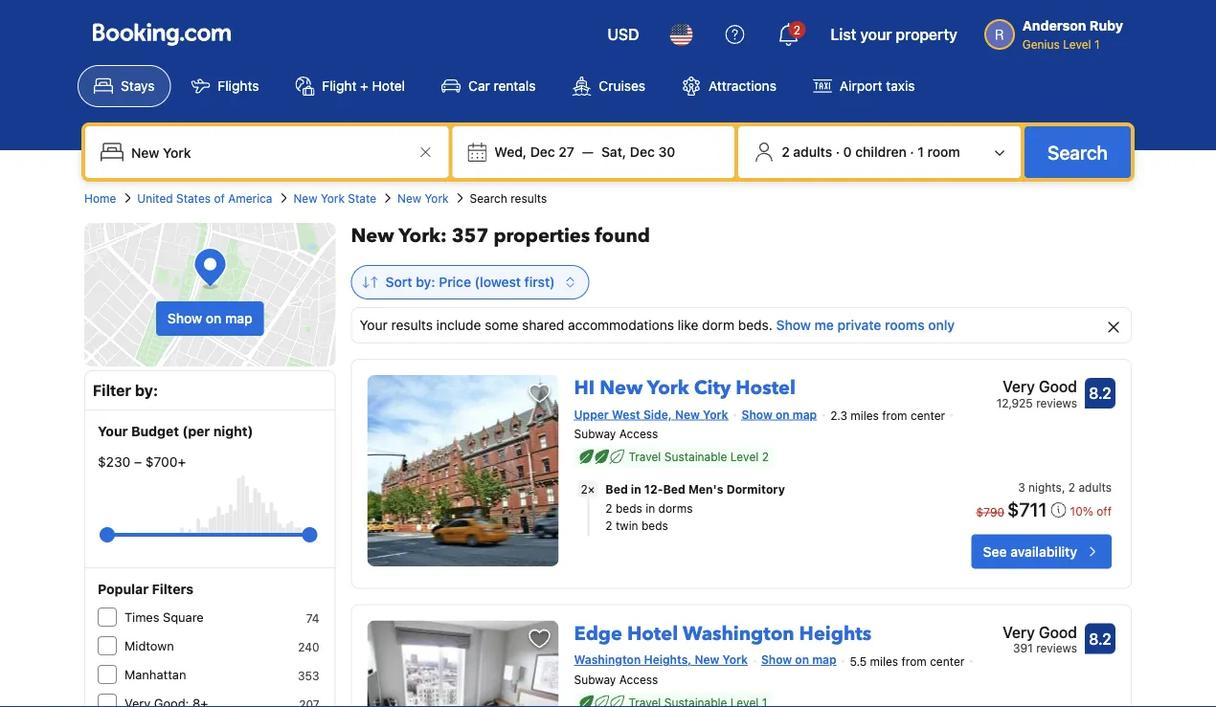 Task type: vqa. For each thing, say whether or not it's contained in the screenshot.
the right Most
no



Task type: describe. For each thing, give the bounding box(es) containing it.
on for edge hotel washington heights
[[795, 654, 809, 667]]

cruises
[[599, 78, 646, 94]]

usd
[[608, 25, 639, 44]]

new down hi new york city hostel
[[675, 408, 700, 421]]

airport
[[840, 78, 883, 94]]

your results include some shared accommodations like dorm beds. show me private rooms only
[[360, 318, 955, 333]]

dormitory
[[727, 483, 785, 497]]

0 horizontal spatial in
[[631, 483, 642, 497]]

(per
[[182, 424, 210, 440]]

wed, dec 27 button
[[487, 135, 582, 170]]

0 vertical spatial beds
[[616, 503, 643, 516]]

budget
[[131, 424, 179, 440]]

very good element for edge hotel washington heights
[[1003, 621, 1078, 644]]

$230
[[98, 455, 131, 470]]

+
[[360, 78, 369, 94]]

Where are you going? field
[[124, 135, 414, 170]]

1 · from the left
[[836, 144, 840, 160]]

found
[[595, 223, 650, 250]]

–
[[134, 455, 142, 470]]

results for search
[[511, 192, 547, 205]]

see
[[983, 544, 1007, 560]]

2 adults · 0 children · 1 room button
[[746, 134, 1013, 170]]

ruby
[[1090, 18, 1124, 34]]

flights link
[[175, 65, 275, 107]]

nights
[[1029, 482, 1062, 495]]

properties
[[494, 223, 590, 250]]

see availability
[[983, 544, 1078, 560]]

good for edge hotel washington heights
[[1039, 624, 1078, 642]]

private
[[838, 318, 882, 333]]

your for your results include some shared accommodations like dorm beds. show me private rooms only
[[360, 318, 388, 333]]

subway for edge
[[574, 674, 616, 687]]

travel sustainable level 2
[[629, 451, 769, 464]]

edge hotel washington heights link
[[574, 614, 872, 648]]

2 dec from the left
[[630, 144, 655, 160]]

357
[[452, 223, 489, 250]]

times
[[125, 611, 159, 625]]

1 inside button
[[918, 144, 924, 160]]

reviews for edge hotel washington heights
[[1037, 642, 1078, 656]]

$790
[[977, 506, 1005, 520]]

include
[[436, 318, 481, 333]]

new down edge hotel washington heights on the bottom
[[695, 654, 720, 667]]

car rentals link
[[425, 65, 552, 107]]

first)
[[525, 274, 555, 290]]

off
[[1097, 505, 1112, 518]]

(lowest
[[475, 274, 521, 290]]

$700+
[[145, 455, 186, 470]]

hi new york city hostel image
[[367, 375, 559, 567]]

,
[[1062, 482, 1066, 495]]

by: for sort
[[416, 274, 435, 290]]

home link
[[84, 190, 116, 207]]

30
[[658, 144, 676, 160]]

dorm
[[702, 318, 735, 333]]

me
[[815, 318, 834, 333]]

2 adults · 0 children · 1 room
[[782, 144, 960, 160]]

attractions link
[[666, 65, 793, 107]]

of
[[214, 192, 225, 205]]

flights
[[218, 78, 259, 94]]

353
[[298, 670, 319, 683]]

show inside button
[[167, 311, 202, 327]]

very good 12,925 reviews
[[997, 378, 1078, 410]]

1 vertical spatial in
[[646, 503, 655, 516]]

very for edge hotel washington heights
[[1003, 624, 1035, 642]]

very for hi new york city hostel
[[1003, 378, 1035, 396]]

from for edge hotel washington heights
[[902, 655, 927, 669]]

reviews for hi new york city hostel
[[1037, 397, 1078, 410]]

8.2 for hi new york city hostel
[[1089, 385, 1112, 403]]

sustainable
[[665, 451, 727, 464]]

list
[[831, 25, 857, 44]]

adults inside the 2 adults · 0 children · 1 room button
[[793, 144, 832, 160]]

cruises link
[[556, 65, 662, 107]]

bed in 12-bed men's dormitory 2 beds in dorms 2 twin beds
[[606, 483, 785, 533]]

subway for hi
[[574, 428, 616, 441]]

rentals
[[494, 78, 536, 94]]

10%
[[1071, 505, 1094, 518]]

from for hi new york city hostel
[[882, 409, 908, 423]]

room
[[928, 144, 960, 160]]

scored 8.2 element for hi new york city hostel
[[1085, 378, 1116, 409]]

your budget (per night)
[[98, 424, 253, 440]]

results for your
[[391, 318, 433, 333]]

taxis
[[886, 78, 915, 94]]

2 inside 2 dropdown button
[[794, 23, 801, 36]]

2 ×
[[581, 483, 595, 496]]

upper
[[574, 408, 609, 421]]

very good 391 reviews
[[1003, 624, 1078, 656]]

new right america
[[294, 192, 318, 205]]

midtown
[[125, 639, 174, 654]]

hi new york city hostel link
[[574, 368, 796, 402]]

york down city at the bottom right of the page
[[703, 408, 728, 421]]

1 vertical spatial hotel
[[627, 621, 678, 648]]

new inside "link"
[[398, 192, 422, 205]]

united states of america link
[[137, 190, 272, 207]]

new up 'west'
[[600, 375, 643, 402]]

flight
[[322, 78, 357, 94]]

wed,
[[495, 144, 527, 160]]

heights
[[799, 621, 872, 648]]

hi new york city hostel
[[574, 375, 796, 402]]

5.5 miles from center subway access
[[574, 655, 965, 687]]

list your property link
[[819, 11, 969, 57]]

on inside show on map button
[[206, 311, 222, 327]]

flight + hotel
[[322, 78, 405, 94]]

men's
[[689, 483, 724, 497]]

york:
[[399, 223, 447, 250]]

search for search results
[[470, 192, 508, 205]]

wed, dec 27 — sat, dec 30
[[495, 144, 676, 160]]

your for your budget (per night)
[[98, 424, 128, 440]]

united states of america
[[137, 192, 272, 205]]

74
[[306, 612, 319, 625]]

only
[[928, 318, 955, 333]]

bed in 12-bed men's dormitory link
[[606, 482, 913, 499]]

sat,
[[602, 144, 627, 160]]

391
[[1013, 642, 1033, 656]]

2.3 miles from center subway access
[[574, 409, 946, 441]]



Task type: locate. For each thing, give the bounding box(es) containing it.
1 vertical spatial adults
[[1079, 482, 1112, 495]]

your down sort
[[360, 318, 388, 333]]

1 horizontal spatial adults
[[1079, 482, 1112, 495]]

1 horizontal spatial results
[[511, 192, 547, 205]]

1 vertical spatial subway
[[574, 674, 616, 687]]

very up 391
[[1003, 624, 1035, 642]]

hi
[[574, 375, 595, 402]]

1 horizontal spatial 1
[[1095, 37, 1100, 51]]

0
[[844, 144, 852, 160]]

miles right 5.5
[[870, 655, 899, 669]]

your
[[861, 25, 892, 44]]

27
[[559, 144, 575, 160]]

1 horizontal spatial level
[[1063, 37, 1092, 51]]

1 vertical spatial good
[[1039, 624, 1078, 642]]

reviews
[[1037, 397, 1078, 410], [1037, 642, 1078, 656]]

12-
[[645, 483, 663, 497]]

0 vertical spatial reviews
[[1037, 397, 1078, 410]]

8.2 right very good 12,925 reviews
[[1089, 385, 1112, 403]]

1 down ruby
[[1095, 37, 1100, 51]]

0 vertical spatial in
[[631, 483, 642, 497]]

0 vertical spatial search
[[1048, 141, 1108, 163]]

results
[[511, 192, 547, 205], [391, 318, 433, 333]]

miles for edge hotel washington heights
[[870, 655, 899, 669]]

by: for filter
[[135, 382, 158, 400]]

1 vertical spatial washington
[[574, 654, 641, 667]]

level inside anderson ruby genius level 1
[[1063, 37, 1092, 51]]

york inside "link"
[[425, 192, 449, 205]]

1 vertical spatial level
[[731, 451, 759, 464]]

0 vertical spatial washington
[[683, 621, 795, 648]]

1 horizontal spatial in
[[646, 503, 655, 516]]

access for hotel
[[619, 674, 658, 687]]

1 vertical spatial miles
[[870, 655, 899, 669]]

popular
[[98, 582, 149, 598]]

1 vertical spatial very
[[1003, 624, 1035, 642]]

0 horizontal spatial on
[[206, 311, 222, 327]]

access down "upper west side, new york"
[[619, 428, 658, 441]]

2 horizontal spatial on
[[795, 654, 809, 667]]

good inside 'very good 391 reviews'
[[1039, 624, 1078, 642]]

from inside 2.3 miles from center subway access
[[882, 409, 908, 423]]

1 horizontal spatial on
[[776, 408, 790, 421]]

reviews right 12,925
[[1037, 397, 1078, 410]]

8.2 right 'very good 391 reviews'
[[1089, 630, 1112, 649]]

very good element for hi new york city hostel
[[997, 375, 1078, 398]]

beds
[[616, 503, 643, 516], [642, 520, 668, 533]]

2 subway from the top
[[574, 674, 616, 687]]

2 scored 8.2 element from the top
[[1085, 624, 1116, 655]]

0 vertical spatial very
[[1003, 378, 1035, 396]]

york left "state"
[[321, 192, 345, 205]]

search inside button
[[1048, 141, 1108, 163]]

york up side,
[[647, 375, 689, 402]]

new york state
[[294, 192, 376, 205]]

very inside very good 12,925 reviews
[[1003, 378, 1035, 396]]

home
[[84, 192, 116, 205]]

access down washington heights, new york
[[619, 674, 658, 687]]

subway inside 2.3 miles from center subway access
[[574, 428, 616, 441]]

1 inside anderson ruby genius level 1
[[1095, 37, 1100, 51]]

search results
[[470, 192, 547, 205]]

1 horizontal spatial ·
[[910, 144, 914, 160]]

3
[[1018, 482, 1026, 495]]

2 access from the top
[[619, 674, 658, 687]]

0 vertical spatial scored 8.2 element
[[1085, 378, 1116, 409]]

1 reviews from the top
[[1037, 397, 1078, 410]]

miles right 2.3
[[851, 409, 879, 423]]

show on map for edge hotel washington heights
[[761, 654, 837, 667]]

2.3
[[831, 409, 848, 423]]

1 scored 8.2 element from the top
[[1085, 378, 1116, 409]]

washington down edge at the bottom of page
[[574, 654, 641, 667]]

level
[[1063, 37, 1092, 51], [731, 451, 759, 464]]

access inside 2.3 miles from center subway access
[[619, 428, 658, 441]]

travel
[[629, 451, 661, 464]]

2 vertical spatial map
[[812, 654, 837, 667]]

miles for hi new york city hostel
[[851, 409, 879, 423]]

1 vertical spatial from
[[902, 655, 927, 669]]

0 horizontal spatial results
[[391, 318, 433, 333]]

$230 – $700+
[[98, 455, 186, 470]]

from right 2.3
[[882, 409, 908, 423]]

stays
[[121, 78, 155, 94]]

0 vertical spatial very good element
[[997, 375, 1078, 398]]

like
[[678, 318, 699, 333]]

beds down dorms
[[642, 520, 668, 533]]

anderson
[[1023, 18, 1087, 34]]

0 vertical spatial subway
[[574, 428, 616, 441]]

results down sort
[[391, 318, 433, 333]]

0 vertical spatial on
[[206, 311, 222, 327]]

children
[[856, 144, 907, 160]]

york down edge hotel washington heights on the bottom
[[723, 654, 748, 667]]

america
[[228, 192, 272, 205]]

0 vertical spatial 8.2
[[1089, 385, 1112, 403]]

show me private rooms only link
[[776, 318, 955, 333]]

sat, dec 30 button
[[594, 135, 683, 170]]

miles inside the 5.5 miles from center subway access
[[870, 655, 899, 669]]

by: right sort
[[416, 274, 435, 290]]

0 horizontal spatial washington
[[574, 654, 641, 667]]

adults up 10% off
[[1079, 482, 1112, 495]]

city
[[694, 375, 731, 402]]

center for edge hotel washington heights
[[930, 655, 965, 669]]

center left 391
[[930, 655, 965, 669]]

stays link
[[78, 65, 171, 107]]

states
[[176, 192, 211, 205]]

very up 12,925
[[1003, 378, 1035, 396]]

filters
[[152, 582, 194, 598]]

shared
[[522, 318, 564, 333]]

center inside 2.3 miles from center subway access
[[911, 409, 946, 423]]

0 horizontal spatial hotel
[[372, 78, 405, 94]]

united
[[137, 192, 173, 205]]

car rentals
[[468, 78, 536, 94]]

· right children
[[910, 144, 914, 160]]

1 vertical spatial map
[[793, 408, 817, 421]]

2 good from the top
[[1039, 624, 1078, 642]]

1 vertical spatial access
[[619, 674, 658, 687]]

0 vertical spatial map
[[225, 311, 253, 327]]

sort
[[386, 274, 412, 290]]

1 left room
[[918, 144, 924, 160]]

search for search
[[1048, 141, 1108, 163]]

center for hi new york city hostel
[[911, 409, 946, 423]]

0 vertical spatial 1
[[1095, 37, 1100, 51]]

center inside the 5.5 miles from center subway access
[[930, 655, 965, 669]]

good for hi new york city hostel
[[1039, 378, 1078, 396]]

access for new
[[619, 428, 658, 441]]

adults
[[793, 144, 832, 160], [1079, 482, 1112, 495]]

12,925
[[997, 397, 1033, 410]]

dec left "27"
[[530, 144, 555, 160]]

very good element
[[997, 375, 1078, 398], [1003, 621, 1078, 644]]

price
[[439, 274, 471, 290]]

1 vertical spatial very good element
[[1003, 621, 1078, 644]]

1 dec from the left
[[530, 144, 555, 160]]

your
[[360, 318, 388, 333], [98, 424, 128, 440]]

5.5
[[850, 655, 867, 669]]

filter by:
[[93, 382, 158, 400]]

bed up dorms
[[663, 483, 686, 497]]

your up "$230"
[[98, 424, 128, 440]]

search
[[1048, 141, 1108, 163], [470, 192, 508, 205]]

2 reviews from the top
[[1037, 642, 1078, 656]]

adults left 0
[[793, 144, 832, 160]]

search button
[[1025, 126, 1131, 178]]

0 vertical spatial level
[[1063, 37, 1092, 51]]

hostel
[[736, 375, 796, 402]]

1 horizontal spatial by:
[[416, 274, 435, 290]]

2 button
[[766, 11, 812, 57]]

1 very from the top
[[1003, 378, 1035, 396]]

map for hi new york city hostel
[[793, 408, 817, 421]]

beds up twin
[[616, 503, 643, 516]]

new york
[[398, 192, 449, 205]]

0 vertical spatial by:
[[416, 274, 435, 290]]

on for hi new york city hostel
[[776, 408, 790, 421]]

3 nights , 2 adults
[[1018, 482, 1112, 495]]

attractions
[[709, 78, 777, 94]]

scored 8.2 element right 'very good 391 reviews'
[[1085, 624, 1116, 655]]

show on map for hi new york city hostel
[[742, 408, 817, 421]]

1 subway from the top
[[574, 428, 616, 441]]

0 vertical spatial hotel
[[372, 78, 405, 94]]

1 vertical spatial beds
[[642, 520, 668, 533]]

new york: 357 properties found
[[351, 223, 650, 250]]

some
[[485, 318, 519, 333]]

1 vertical spatial on
[[776, 408, 790, 421]]

1 horizontal spatial search
[[1048, 141, 1108, 163]]

by: right the filter
[[135, 382, 158, 400]]

subway inside the 5.5 miles from center subway access
[[574, 674, 616, 687]]

filter
[[93, 382, 131, 400]]

reviews inside very good 12,925 reviews
[[1037, 397, 1078, 410]]

results up properties at the left of page
[[511, 192, 547, 205]]

1 vertical spatial results
[[391, 318, 433, 333]]

2 8.2 from the top
[[1089, 630, 1112, 649]]

manhattan
[[125, 668, 186, 682]]

hotel right the +
[[372, 78, 405, 94]]

york up york:
[[425, 192, 449, 205]]

1 vertical spatial reviews
[[1037, 642, 1078, 656]]

1 horizontal spatial your
[[360, 318, 388, 333]]

subway down the upper at bottom
[[574, 428, 616, 441]]

heights,
[[644, 654, 692, 667]]

1 8.2 from the top
[[1089, 385, 1112, 403]]

0 horizontal spatial 1
[[918, 144, 924, 160]]

in left 12-
[[631, 483, 642, 497]]

airport taxis link
[[797, 65, 932, 107]]

0 vertical spatial center
[[911, 409, 946, 423]]

show on map inside button
[[167, 311, 253, 327]]

accommodations
[[568, 318, 674, 333]]

new up york:
[[398, 192, 422, 205]]

show on map
[[167, 311, 253, 327], [742, 408, 817, 421], [761, 654, 837, 667]]

map inside show on map button
[[225, 311, 253, 327]]

1 horizontal spatial hotel
[[627, 621, 678, 648]]

beds.
[[738, 318, 773, 333]]

york
[[321, 192, 345, 205], [425, 192, 449, 205], [647, 375, 689, 402], [703, 408, 728, 421], [723, 654, 748, 667]]

scored 8.2 element
[[1085, 378, 1116, 409], [1085, 624, 1116, 655]]

0 vertical spatial adults
[[793, 144, 832, 160]]

booking.com image
[[93, 23, 231, 46]]

1 vertical spatial scored 8.2 element
[[1085, 624, 1116, 655]]

good inside very good 12,925 reviews
[[1039, 378, 1078, 396]]

0 vertical spatial access
[[619, 428, 658, 441]]

2 bed from the left
[[663, 483, 686, 497]]

scored 8.2 element for edge hotel washington heights
[[1085, 624, 1116, 655]]

center left 12,925
[[911, 409, 946, 423]]

0 vertical spatial show on map
[[167, 311, 253, 327]]

edge hotel washington heights
[[574, 621, 872, 648]]

1 vertical spatial 8.2
[[1089, 630, 1112, 649]]

1 vertical spatial show on map
[[742, 408, 817, 421]]

very inside 'very good 391 reviews'
[[1003, 624, 1035, 642]]

popular filters
[[98, 582, 194, 598]]

reviews right 391
[[1037, 642, 1078, 656]]

miles inside 2.3 miles from center subway access
[[851, 409, 879, 423]]

2 inside button
[[782, 144, 790, 160]]

1 horizontal spatial washington
[[683, 621, 795, 648]]

dorms
[[659, 503, 693, 516]]

access
[[619, 428, 658, 441], [619, 674, 658, 687]]

level up dormitory
[[731, 451, 759, 464]]

new down "state"
[[351, 223, 394, 250]]

dec left "30" on the right top of page
[[630, 144, 655, 160]]

bed right ×
[[606, 483, 628, 497]]

2 very from the top
[[1003, 624, 1035, 642]]

washington up the 5.5 miles from center subway access
[[683, 621, 795, 648]]

0 horizontal spatial adults
[[793, 144, 832, 160]]

reviews inside 'very good 391 reviews'
[[1037, 642, 1078, 656]]

upper west side, new york
[[574, 408, 728, 421]]

1 vertical spatial center
[[930, 655, 965, 669]]

hotel up washington heights, new york
[[627, 621, 678, 648]]

in down 12-
[[646, 503, 655, 516]]

subway down edge at the bottom of page
[[574, 674, 616, 687]]

access inside the 5.5 miles from center subway access
[[619, 674, 658, 687]]

search results updated. new york: 357 properties found. element
[[351, 223, 1132, 250]]

level down anderson
[[1063, 37, 1092, 51]]

edge
[[574, 621, 623, 648]]

0 vertical spatial your
[[360, 318, 388, 333]]

2 · from the left
[[910, 144, 914, 160]]

scored 8.2 element right very good 12,925 reviews
[[1085, 378, 1116, 409]]

good
[[1039, 378, 1078, 396], [1039, 624, 1078, 642]]

· left 0
[[836, 144, 840, 160]]

1 bed from the left
[[606, 483, 628, 497]]

0 horizontal spatial by:
[[135, 382, 158, 400]]

1 vertical spatial 1
[[918, 144, 924, 160]]

map for edge hotel washington heights
[[812, 654, 837, 667]]

1 vertical spatial by:
[[135, 382, 158, 400]]

0 horizontal spatial bed
[[606, 483, 628, 497]]

1 vertical spatial search
[[470, 192, 508, 205]]

1 good from the top
[[1039, 378, 1078, 396]]

0 vertical spatial good
[[1039, 378, 1078, 396]]

1 horizontal spatial bed
[[663, 483, 686, 497]]

0 horizontal spatial search
[[470, 192, 508, 205]]

1 vertical spatial your
[[98, 424, 128, 440]]

0 vertical spatial results
[[511, 192, 547, 205]]

new
[[294, 192, 318, 205], [398, 192, 422, 205], [351, 223, 394, 250], [600, 375, 643, 402], [675, 408, 700, 421], [695, 654, 720, 667]]

airport taxis
[[840, 78, 915, 94]]

2 vertical spatial on
[[795, 654, 809, 667]]

0 horizontal spatial ·
[[836, 144, 840, 160]]

0 vertical spatial miles
[[851, 409, 879, 423]]

from inside the 5.5 miles from center subway access
[[902, 655, 927, 669]]

8.2
[[1089, 385, 1112, 403], [1089, 630, 1112, 649]]

8.2 for edge hotel washington heights
[[1089, 630, 1112, 649]]

0 horizontal spatial level
[[731, 451, 759, 464]]

washington heights, new york
[[574, 654, 748, 667]]

map
[[225, 311, 253, 327], [793, 408, 817, 421], [812, 654, 837, 667]]

usd button
[[596, 11, 651, 57]]

hotel
[[372, 78, 405, 94], [627, 621, 678, 648]]

from
[[882, 409, 908, 423], [902, 655, 927, 669]]

from right 5.5
[[902, 655, 927, 669]]

0 horizontal spatial dec
[[530, 144, 555, 160]]

your account menu anderson ruby genius level 1 element
[[984, 9, 1131, 53]]

group
[[107, 520, 310, 551]]

0 horizontal spatial your
[[98, 424, 128, 440]]

2 vertical spatial show on map
[[761, 654, 837, 667]]

1 horizontal spatial dec
[[630, 144, 655, 160]]

0 vertical spatial from
[[882, 409, 908, 423]]

1 access from the top
[[619, 428, 658, 441]]



